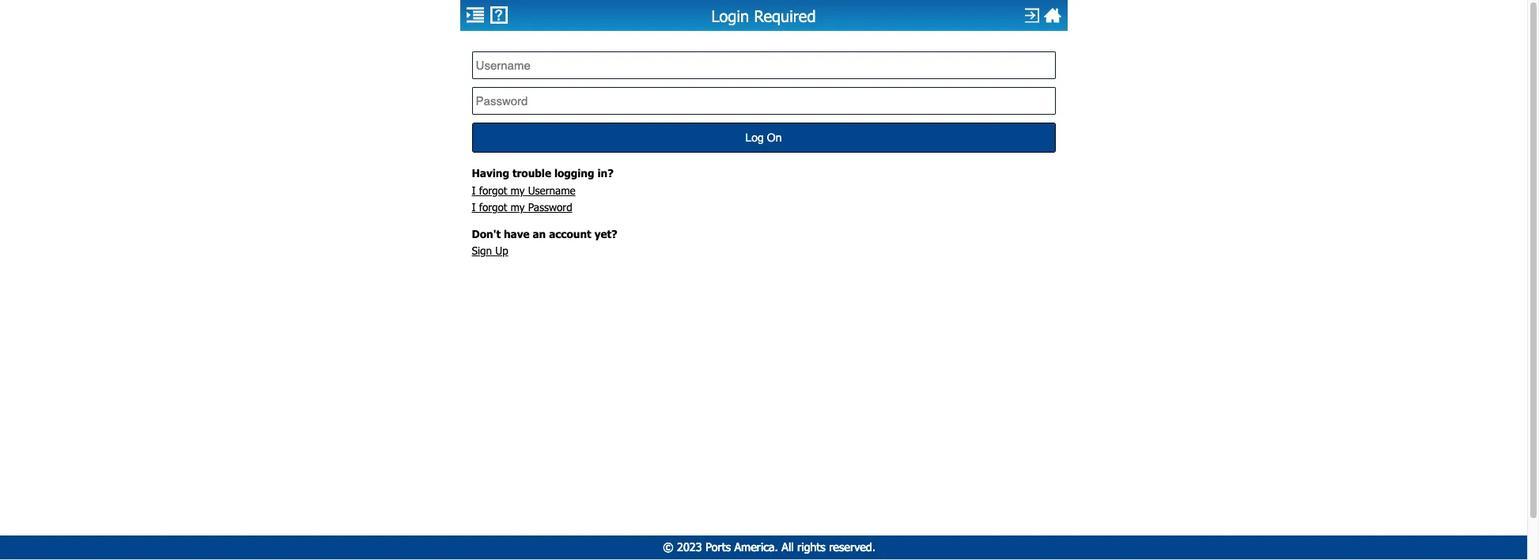 Task type: describe. For each thing, give the bounding box(es) containing it.
don't
[[472, 227, 501, 240]]

have
[[504, 227, 530, 240]]

i forgot my username link
[[472, 183, 576, 197]]

up
[[496, 244, 509, 257]]

having trouble logging in? i forgot my username i forgot my password
[[472, 166, 614, 214]]

© 2023 ports america. all rights reserved.
[[663, 541, 876, 554]]

© 2023 ports america. all rights reserved. footer
[[0, 536, 1539, 560]]

Username text field
[[476, 52, 1052, 78]]

ports
[[706, 541, 731, 554]]

in?
[[598, 166, 614, 180]]

login required
[[712, 7, 816, 26]]

1 forgot from the top
[[479, 183, 508, 197]]

2023
[[677, 541, 702, 554]]

account
[[549, 227, 592, 240]]

login required heading
[[460, 7, 1068, 26]]

2 my from the top
[[511, 200, 525, 214]]



Task type: locate. For each thing, give the bounding box(es) containing it.
forgot up don't
[[479, 200, 508, 214]]

i down "having"
[[472, 183, 476, 197]]

©
[[663, 541, 674, 554]]

trouble
[[513, 166, 551, 180]]

1 my from the top
[[511, 183, 525, 197]]

username
[[528, 183, 576, 197]]

forgot down "having"
[[479, 183, 508, 197]]

1 vertical spatial forgot
[[479, 200, 508, 214]]

rights
[[798, 541, 826, 554]]

forgot
[[479, 183, 508, 197], [479, 200, 508, 214]]

0 vertical spatial my
[[511, 183, 525, 197]]

0 vertical spatial i
[[472, 183, 476, 197]]

2 forgot from the top
[[479, 200, 508, 214]]

an
[[533, 227, 546, 240]]

my
[[511, 183, 525, 197], [511, 200, 525, 214]]

yet?
[[595, 227, 618, 240]]

required
[[754, 7, 816, 26]]

0 vertical spatial forgot
[[479, 183, 508, 197]]

sign up link
[[472, 244, 509, 257]]

login required banner
[[460, 0, 1068, 31]]

logging
[[555, 166, 595, 180]]

on
[[767, 131, 782, 144]]

sign
[[472, 244, 492, 257]]

all
[[782, 541, 794, 554]]

reserved.
[[829, 541, 876, 554]]

password
[[528, 200, 573, 214]]

1 vertical spatial i
[[472, 200, 476, 214]]

i forgot my password link
[[472, 200, 573, 214]]

i up don't
[[472, 200, 476, 214]]

having
[[472, 166, 510, 180]]

None submit
[[473, 123, 1055, 152]]

log on
[[746, 131, 782, 144]]

1 vertical spatial my
[[511, 200, 525, 214]]

don't have an account yet? sign up
[[472, 227, 618, 257]]

log
[[746, 131, 764, 144]]

Password password field
[[476, 88, 1052, 114]]

1 i from the top
[[472, 183, 476, 197]]

america.
[[735, 541, 778, 554]]

i
[[472, 183, 476, 197], [472, 200, 476, 214]]

2 i from the top
[[472, 200, 476, 214]]

my down i forgot my username link
[[511, 200, 525, 214]]

login
[[712, 7, 749, 26]]

my up i forgot my password link
[[511, 183, 525, 197]]



Task type: vqa. For each thing, say whether or not it's contained in the screenshot.
the topmost forgot
yes



